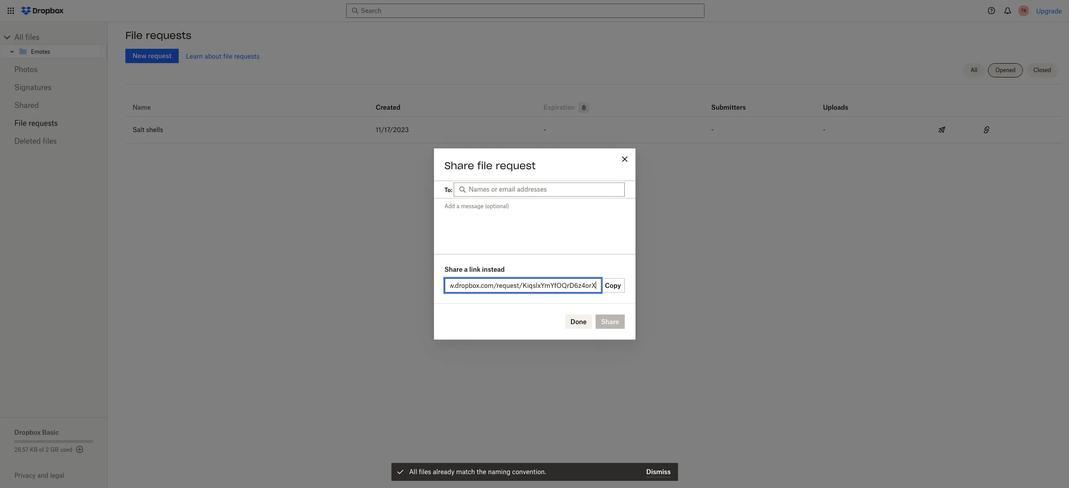 Task type: vqa. For each thing, say whether or not it's contained in the screenshot.
the rightmost Choose
no



Task type: locate. For each thing, give the bounding box(es) containing it.
file
[[223, 52, 232, 60], [477, 159, 493, 172]]

share left a
[[445, 265, 463, 273]]

cell inside row
[[1018, 117, 1062, 143]]

all left opened
[[971, 67, 978, 73]]

dropbox
[[14, 429, 41, 436]]

0 vertical spatial share
[[445, 159, 474, 172]]

emotes link
[[18, 46, 99, 57]]

file left request
[[477, 159, 493, 172]]

1 horizontal spatial file
[[477, 159, 493, 172]]

2 horizontal spatial -
[[823, 126, 826, 134]]

1 horizontal spatial -
[[711, 126, 714, 134]]

all for all files already match the naming convention.
[[409, 468, 417, 476]]

requests right about
[[234, 52, 260, 60]]

all left already at the bottom of page
[[409, 468, 417, 476]]

1 vertical spatial all
[[971, 67, 978, 73]]

0 horizontal spatial column header
[[711, 91, 747, 113]]

2 vertical spatial requests
[[29, 119, 58, 128]]

file requests up the learn
[[125, 29, 192, 42]]

name
[[133, 103, 151, 111]]

signatures
[[14, 83, 51, 92]]

requests up the learn
[[146, 29, 192, 42]]

alert containing dismiss
[[391, 463, 678, 481]]

files inside tree
[[25, 33, 40, 42]]

files down file requests link
[[43, 137, 57, 146]]

1 vertical spatial file
[[477, 159, 493, 172]]

shared
[[14, 101, 39, 110]]

all inside "button"
[[971, 67, 978, 73]]

opened button
[[989, 63, 1023, 78]]

salt shells
[[133, 126, 163, 134]]

share file request
[[445, 159, 536, 172]]

kb
[[30, 447, 38, 453]]

table
[[125, 88, 1062, 143]]

files
[[25, 33, 40, 42], [43, 137, 57, 146], [419, 468, 431, 476]]

requests up deleted files in the top of the page
[[29, 119, 58, 128]]

cell
[[1018, 117, 1062, 143]]

1 horizontal spatial requests
[[146, 29, 192, 42]]

0 horizontal spatial file requests
[[14, 119, 58, 128]]

file requests
[[125, 29, 192, 42], [14, 119, 58, 128]]

files inside alert
[[419, 468, 431, 476]]

alert
[[391, 463, 678, 481]]

share
[[445, 159, 474, 172], [445, 265, 463, 273]]

requests inside file requests link
[[29, 119, 58, 128]]

file right about
[[223, 52, 232, 60]]

of
[[39, 447, 44, 453]]

0 horizontal spatial requests
[[29, 119, 58, 128]]

share file request dialog
[[434, 149, 636, 340]]

used
[[60, 447, 72, 453]]

link
[[469, 265, 481, 273]]

2 row from the top
[[125, 117, 1062, 143]]

row
[[125, 88, 1062, 117], [125, 117, 1062, 143]]

1 horizontal spatial file requests
[[125, 29, 192, 42]]

Add a message (optional) text field
[[434, 199, 636, 253]]

1 horizontal spatial files
[[43, 137, 57, 146]]

1 share from the top
[[445, 159, 474, 172]]

all for all
[[971, 67, 978, 73]]

files up emotes
[[25, 33, 40, 42]]

0 horizontal spatial -
[[544, 126, 546, 134]]

1 horizontal spatial column header
[[823, 91, 859, 113]]

2 vertical spatial files
[[419, 468, 431, 476]]

all
[[14, 33, 23, 42], [971, 67, 978, 73], [409, 468, 417, 476]]

privacy and legal
[[14, 472, 64, 479]]

0 vertical spatial all
[[14, 33, 23, 42]]

file requests up deleted files in the top of the page
[[14, 119, 58, 128]]

column header
[[711, 91, 747, 113], [823, 91, 859, 113]]

table containing name
[[125, 88, 1062, 143]]

all files already match the naming convention.
[[409, 468, 546, 476]]

all files tree
[[1, 30, 108, 59]]

naming
[[488, 468, 511, 476]]

28.57 kb of 2 gb used
[[14, 447, 72, 453]]

signatures link
[[14, 78, 93, 96]]

2 horizontal spatial requests
[[234, 52, 260, 60]]

files left already at the bottom of page
[[419, 468, 431, 476]]

1 - from the left
[[544, 126, 546, 134]]

0 vertical spatial files
[[25, 33, 40, 42]]

file
[[125, 29, 143, 42], [14, 119, 27, 128]]

1 vertical spatial files
[[43, 137, 57, 146]]

already
[[433, 468, 455, 476]]

28.57
[[14, 447, 28, 453]]

1 horizontal spatial all
[[409, 468, 417, 476]]

0 horizontal spatial files
[[25, 33, 40, 42]]

0 horizontal spatial file
[[223, 52, 232, 60]]

closed
[[1034, 67, 1052, 73]]

done button
[[565, 315, 592, 329]]

deleted files link
[[14, 132, 93, 150]]

1 row from the top
[[125, 88, 1062, 117]]

share up to:
[[445, 159, 474, 172]]

all up photos
[[14, 33, 23, 42]]

requests
[[146, 29, 192, 42], [234, 52, 260, 60], [29, 119, 58, 128]]

pro trial element
[[575, 102, 590, 113]]

share a link instead
[[445, 265, 505, 273]]

0 horizontal spatial all
[[14, 33, 23, 42]]

0 vertical spatial file
[[125, 29, 143, 42]]

all inside tree
[[14, 33, 23, 42]]

2 horizontal spatial files
[[419, 468, 431, 476]]

and
[[37, 472, 48, 479]]

2 share from the top
[[445, 265, 463, 273]]

to:
[[445, 186, 453, 193]]

-
[[544, 126, 546, 134], [711, 126, 714, 134], [823, 126, 826, 134]]

copy link image
[[982, 125, 993, 135]]

files for all files already match the naming convention.
[[419, 468, 431, 476]]

3 - from the left
[[823, 126, 826, 134]]

1 horizontal spatial file
[[125, 29, 143, 42]]

0 horizontal spatial file
[[14, 119, 27, 128]]

learn about file requests link
[[186, 52, 260, 60]]

basic
[[42, 429, 59, 436]]

0 vertical spatial file
[[223, 52, 232, 60]]

salt
[[133, 126, 145, 134]]

file requests link
[[14, 114, 93, 132]]

2 vertical spatial all
[[409, 468, 417, 476]]

convention.
[[512, 468, 546, 476]]

2 horizontal spatial all
[[971, 67, 978, 73]]

1 vertical spatial share
[[445, 265, 463, 273]]

the
[[477, 468, 486, 476]]



Task type: describe. For each thing, give the bounding box(es) containing it.
privacy and legal link
[[14, 472, 108, 479]]

global header element
[[0, 0, 1069, 22]]

learn
[[186, 52, 203, 60]]

deleted
[[14, 137, 41, 146]]

shared link
[[14, 96, 93, 114]]

copy
[[605, 282, 621, 289]]

row containing salt shells
[[125, 117, 1062, 143]]

photos
[[14, 65, 38, 74]]

files for all files
[[25, 33, 40, 42]]

shells
[[146, 126, 163, 134]]

Contact input text field
[[469, 184, 620, 194]]

share for share a link instead
[[445, 265, 463, 273]]

2 column header from the left
[[823, 91, 859, 113]]

done
[[571, 318, 587, 325]]

legal
[[50, 472, 64, 479]]

file inside share file request dialog
[[477, 159, 493, 172]]

dropbox basic
[[14, 429, 59, 436]]

closed button
[[1027, 63, 1059, 78]]

about
[[205, 52, 222, 60]]

match
[[456, 468, 475, 476]]

all button
[[964, 63, 985, 78]]

1 vertical spatial file requests
[[14, 119, 58, 128]]

dismiss
[[647, 468, 671, 476]]

created
[[376, 103, 401, 111]]

Share a link instead text field
[[450, 281, 596, 291]]

instead
[[482, 265, 505, 273]]

row containing name
[[125, 88, 1062, 117]]

2
[[46, 447, 49, 453]]

send email image
[[937, 125, 948, 135]]

11/17/2023
[[376, 126, 409, 134]]

a
[[464, 265, 468, 273]]

1 column header from the left
[[711, 91, 747, 113]]

opened
[[996, 67, 1016, 73]]

all for all files
[[14, 33, 23, 42]]

0 vertical spatial requests
[[146, 29, 192, 42]]

all files
[[14, 33, 40, 42]]

dropbox logo - go to the homepage image
[[18, 4, 67, 18]]

share for share file request
[[445, 159, 474, 172]]

photos link
[[14, 60, 93, 78]]

1 vertical spatial file
[[14, 119, 27, 128]]

dismiss button
[[647, 467, 671, 478]]

learn about file requests
[[186, 52, 260, 60]]

emotes
[[31, 48, 50, 55]]

privacy
[[14, 472, 36, 479]]

all files link
[[14, 30, 108, 44]]

created button
[[376, 102, 401, 113]]

upgrade link
[[1037, 7, 1062, 15]]

2 - from the left
[[711, 126, 714, 134]]

request
[[496, 159, 536, 172]]

0 vertical spatial file requests
[[125, 29, 192, 42]]

files for deleted files
[[43, 137, 57, 146]]

upgrade
[[1037, 7, 1062, 15]]

deleted files
[[14, 137, 57, 146]]

get more space image
[[74, 444, 85, 455]]

copy button
[[602, 278, 625, 293]]

gb
[[50, 447, 59, 453]]

1 vertical spatial requests
[[234, 52, 260, 60]]



